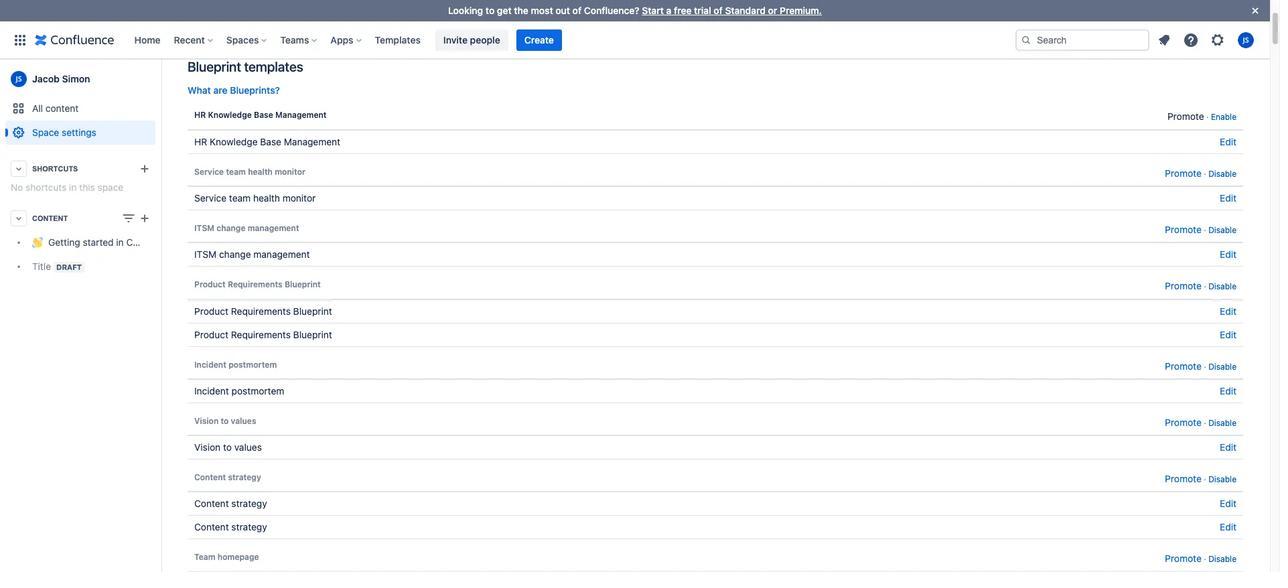 Task type: locate. For each thing, give the bounding box(es) containing it.
8 edit from the top
[[1220, 498, 1237, 509]]

create
[[958, 31, 985, 42]]

monitor
[[275, 166, 305, 177], [282, 192, 316, 204]]

this right specific at the right of page
[[893, 31, 908, 42]]

enable
[[1211, 112, 1237, 122]]

content strategy for edit link related to content strategy
[[194, 521, 267, 533]]

get left the at the left top of page
[[497, 5, 512, 16]]

0 vertical spatial product requirements blueprint
[[194, 279, 321, 289]]

0 horizontal spatial create
[[524, 34, 554, 45]]

1 horizontal spatial create
[[1143, 7, 1172, 19]]

promote for content strategy
[[1165, 473, 1202, 484]]

1 horizontal spatial this
[[893, 31, 908, 42]]

1 itsm from the top
[[194, 223, 214, 233]]

edit for product requirements blueprint
[[1220, 329, 1237, 340]]

0 horizontal spatial are
[[213, 85, 227, 96]]

1 vertical spatial service team health monitor
[[194, 192, 316, 204]]

5 disable link from the top
[[1209, 418, 1237, 428]]

your profile and preferences image
[[1238, 32, 1254, 48]]

no
[[787, 31, 797, 42]]

· inside promote · enable
[[1206, 112, 1209, 122]]

a left free
[[666, 5, 671, 16]]

4 edit from the top
[[1220, 305, 1237, 317]]

space left yet,
[[911, 31, 937, 42]]

team homepage
[[194, 552, 259, 562]]

help
[[314, 31, 333, 42]]

4 edit link from the top
[[1220, 305, 1237, 317]]

1 edit link from the top
[[1220, 136, 1237, 147]]

2 edit link from the top
[[1220, 192, 1237, 204]]

1 vertical spatial vision
[[194, 442, 221, 453]]

3 edit from the top
[[1220, 249, 1237, 260]]

5 edit from the top
[[1220, 329, 1237, 340]]

draft
[[56, 263, 82, 271]]

1 vertical spatial content strategy
[[194, 498, 267, 509]]

0 vertical spatial product
[[194, 279, 226, 289]]

8 edit link from the top
[[1220, 498, 1237, 509]]

1 vertical spatial create
[[524, 34, 554, 45]]

disable for content strategy
[[1209, 474, 1237, 484]]

0 horizontal spatial of
[[573, 5, 582, 16]]

create link
[[516, 29, 562, 51]]

0 vertical spatial service
[[194, 166, 224, 177]]

2 disable link from the top
[[1209, 225, 1237, 235]]

0 horizontal spatial in
[[69, 182, 77, 193]]

in for started
[[116, 237, 124, 248]]

Search field
[[1015, 29, 1149, 51]]

2 vertical spatial content strategy
[[194, 521, 267, 533]]

1 disable link from the top
[[1209, 168, 1237, 179]]

0 horizontal spatial space
[[97, 182, 123, 193]]

0 vertical spatial team
[[567, 31, 589, 42]]

1 vertical spatial incident
[[194, 385, 229, 396]]

are
[[235, 31, 248, 42], [213, 85, 227, 96]]

promote
[[1168, 111, 1204, 122], [1165, 167, 1202, 179], [1165, 224, 1202, 235], [1165, 280, 1202, 291], [1165, 360, 1202, 371], [1165, 417, 1202, 428], [1165, 473, 1202, 484], [1165, 553, 1202, 564]]

2 vision from the top
[[194, 442, 221, 453]]

0 vertical spatial service team health monitor
[[194, 166, 305, 177]]

2 horizontal spatial templates
[[375, 34, 421, 45]]

this
[[893, 31, 908, 42], [79, 182, 95, 193]]

your
[[407, 31, 426, 42], [546, 31, 565, 42], [988, 31, 1007, 42]]

3 edit link from the top
[[1220, 249, 1237, 260]]

2 incident postmortem from the top
[[194, 385, 284, 396]]

1 vertical spatial space
[[97, 182, 123, 193]]

1 incident postmortem from the top
[[194, 359, 277, 369]]

are inside button
[[213, 85, 227, 96]]

5 promote · disable from the top
[[1165, 417, 1237, 428]]

2 vertical spatial team
[[229, 192, 251, 204]]

templates up way
[[269, 5, 330, 21]]

promote button for vision to values
[[1165, 415, 1202, 430]]

3 disable from the top
[[1209, 281, 1237, 291]]

recent button
[[170, 29, 218, 51]]

1 vertical spatial service
[[194, 192, 227, 204]]

templates
[[800, 31, 843, 42], [244, 59, 303, 74]]

a left great
[[251, 31, 256, 42]]

2 edit from the top
[[1220, 192, 1237, 204]]

1 vertical spatial started
[[83, 237, 114, 248]]

edit for vision to values
[[1220, 442, 1237, 453]]

9 edit from the top
[[1220, 521, 1237, 533]]

0 vertical spatial vision to values
[[194, 416, 256, 426]]

global element
[[8, 21, 1015, 59]]

0 vertical spatial incident postmortem
[[194, 359, 277, 369]]

1 vertical spatial management
[[284, 136, 340, 147]]

documentation
[[428, 31, 493, 42]]

in for shortcuts
[[69, 182, 77, 193]]

promote button
[[1168, 109, 1204, 124], [1165, 165, 1202, 181], [1165, 222, 1202, 237], [1165, 278, 1202, 294], [1165, 358, 1202, 374], [1165, 415, 1202, 430], [1165, 471, 1202, 487], [1165, 551, 1202, 567]]

first
[[1010, 31, 1026, 42]]

promote · disable for itsm change management
[[1165, 224, 1237, 235]]

are right what
[[213, 85, 227, 96]]

0 vertical spatial incident
[[194, 359, 226, 369]]

7 disable link from the top
[[1209, 554, 1237, 564]]

of
[[573, 5, 582, 16], [714, 5, 723, 16]]

1 vertical spatial product
[[194, 305, 228, 317]]

promote button for hr knowledge base management
[[1168, 109, 1204, 124]]

6 edit from the top
[[1220, 385, 1237, 396]]

space down shortcuts dropdown button
[[97, 182, 123, 193]]

0 vertical spatial in
[[69, 182, 77, 193]]

1 vertical spatial templates
[[244, 59, 303, 74]]

1 horizontal spatial are
[[235, 31, 248, 42]]

create left "new"
[[1143, 7, 1172, 19]]

3 disable link from the top
[[1209, 281, 1237, 291]]

add shortcut image
[[137, 161, 153, 177]]

1 your from the left
[[407, 31, 426, 42]]

2 product requirements blueprint from the top
[[194, 305, 332, 317]]

incident postmortem
[[194, 359, 277, 369], [194, 385, 284, 396]]

promote · disable for incident postmortem
[[1165, 360, 1237, 371]]

0 horizontal spatial started
[[83, 237, 114, 248]]

1 vertical spatial in
[[116, 237, 124, 248]]

in down change view icon
[[116, 237, 124, 248]]

space element
[[0, 59, 176, 572]]

1 horizontal spatial templates
[[800, 31, 843, 42]]

templates right no
[[800, 31, 843, 42]]

1 vertical spatial team
[[226, 166, 246, 177]]

1 vision to values from the top
[[194, 416, 256, 426]]

your right enable
[[546, 31, 565, 42]]

edit for incident postmortem
[[1220, 385, 1237, 396]]

apps button
[[326, 29, 367, 51]]

service team health monitor
[[194, 166, 305, 177], [194, 192, 316, 204]]

· for itsm change management
[[1204, 225, 1206, 235]]

0 vertical spatial knowledge
[[208, 110, 252, 120]]

blueprints?
[[230, 85, 280, 96]]

of right the trial
[[714, 5, 723, 16]]

knowledge
[[208, 110, 252, 120], [210, 136, 258, 147]]

simon
[[62, 73, 90, 84]]

0 vertical spatial started
[[641, 31, 672, 42]]

invite
[[443, 34, 468, 45]]

0 horizontal spatial get
[[497, 5, 512, 16]]

3 promote · disable from the top
[[1165, 280, 1237, 291]]

2 hr from the top
[[194, 136, 207, 147]]

1 horizontal spatial space
[[911, 31, 937, 42]]

what are blueprints?
[[188, 85, 280, 96]]

created
[[219, 5, 266, 21]]

7 disable from the top
[[1209, 554, 1237, 564]]

standardise
[[353, 31, 404, 42]]

invite people
[[443, 34, 500, 45]]

1 vertical spatial itsm
[[194, 249, 216, 260]]

edit link for product requirements blueprint
[[1220, 329, 1237, 340]]

4 disable link from the top
[[1209, 361, 1237, 371]]

1 horizontal spatial a
[[666, 5, 671, 16]]

promote · disable
[[1165, 167, 1237, 179], [1165, 224, 1237, 235], [1165, 280, 1237, 291], [1165, 360, 1237, 371], [1165, 417, 1237, 428], [1165, 473, 1237, 484], [1165, 553, 1237, 564]]

0 horizontal spatial this
[[79, 182, 95, 193]]

2 vertical spatial product requirements blueprint
[[194, 329, 332, 340]]

9 edit link from the top
[[1220, 521, 1237, 533]]

started
[[641, 31, 672, 42], [83, 237, 114, 248]]

settings
[[62, 127, 96, 138]]

edit for content strategy
[[1220, 521, 1237, 533]]

content strategy
[[194, 472, 261, 482], [194, 498, 267, 509], [194, 521, 267, 533]]

disable for product requirements blueprint
[[1209, 281, 1237, 291]]

create inside global element
[[524, 34, 554, 45]]

· for hr knowledge base management
[[1206, 112, 1209, 122]]

1 edit from the top
[[1220, 136, 1237, 147]]

banner containing home
[[0, 21, 1270, 59]]

disable link for service team health monitor
[[1209, 168, 1237, 179]]

templates
[[269, 5, 330, 21], [188, 31, 232, 42], [375, 34, 421, 45]]

· for vision to values
[[1204, 418, 1206, 428]]

6 promote · disable from the top
[[1165, 473, 1237, 484]]

content.
[[707, 31, 743, 42]]

1 product requirements blueprint from the top
[[194, 279, 321, 289]]

1 horizontal spatial of
[[714, 5, 723, 16]]

promote for itsm change management
[[1165, 224, 1202, 235]]

0 vertical spatial hr
[[194, 110, 206, 120]]

start a free trial of standard or premium. link
[[642, 5, 822, 16]]

promote for hr knowledge base management
[[1168, 111, 1204, 122]]

create a page image
[[137, 210, 153, 226]]

6 disable from the top
[[1209, 474, 1237, 484]]

1 vertical spatial health
[[253, 192, 280, 204]]

1 horizontal spatial templates
[[269, 5, 330, 21]]

0 vertical spatial monitor
[[275, 166, 305, 177]]

3 content strategy from the top
[[194, 521, 267, 533]]

this down shortcuts dropdown button
[[79, 182, 95, 193]]

trial
[[694, 5, 711, 16]]

0 vertical spatial are
[[235, 31, 248, 42]]

health
[[248, 166, 273, 177], [253, 192, 280, 204]]

to
[[486, 5, 495, 16], [303, 31, 312, 42], [881, 31, 890, 42], [1048, 31, 1056, 42], [221, 416, 229, 426], [223, 442, 232, 453]]

1 vertical spatial hr
[[194, 136, 207, 147]]

1 disable from the top
[[1209, 168, 1237, 179]]

product
[[194, 279, 226, 289], [194, 305, 228, 317], [194, 329, 228, 340]]

templates down user
[[188, 31, 232, 42]]

1 vertical spatial product requirements blueprint
[[194, 305, 332, 317]]

1 vertical spatial vision to values
[[194, 442, 262, 453]]

change
[[217, 223, 245, 233], [219, 249, 251, 260]]

disable link
[[1209, 168, 1237, 179], [1209, 225, 1237, 235], [1209, 281, 1237, 291], [1209, 361, 1237, 371], [1209, 418, 1237, 428], [1209, 474, 1237, 484], [1209, 554, 1237, 564]]

5 disable from the top
[[1209, 418, 1237, 428]]

2 your from the left
[[546, 31, 565, 42]]

your left first
[[988, 31, 1007, 42]]

0 vertical spatial this
[[893, 31, 908, 42]]

create for create
[[524, 34, 554, 45]]

are down created
[[235, 31, 248, 42]]

2 content strategy from the top
[[194, 498, 267, 509]]

get right the quickly
[[625, 31, 639, 42]]

team
[[567, 31, 589, 42], [226, 166, 246, 177], [229, 192, 251, 204]]

1 vertical spatial requirements
[[231, 305, 291, 317]]

2 horizontal spatial get
[[1059, 31, 1073, 42]]

6 edit link from the top
[[1220, 385, 1237, 396]]

0 horizontal spatial templates
[[188, 31, 232, 42]]

0 vertical spatial space
[[911, 31, 937, 42]]

promote · disable for product requirements blueprint
[[1165, 280, 1237, 291]]

6 disable link from the top
[[1209, 474, 1237, 484]]

hr
[[194, 110, 206, 120], [194, 136, 207, 147]]

of right "out"
[[573, 5, 582, 16]]

banner
[[0, 21, 1270, 59]]

get left the started.
[[1059, 31, 1073, 42]]

1 service from the top
[[194, 166, 224, 177]]

5 edit link from the top
[[1220, 329, 1237, 340]]

4 promote · disable from the top
[[1165, 360, 1237, 371]]

1 horizontal spatial in
[[116, 237, 124, 248]]

strategy
[[228, 472, 261, 482], [231, 498, 267, 509], [231, 521, 267, 533]]

edit link for incident postmortem
[[1220, 385, 1237, 396]]

0 vertical spatial values
[[231, 416, 256, 426]]

management
[[275, 110, 327, 120], [284, 136, 340, 147]]

requirements
[[228, 279, 282, 289], [231, 305, 291, 317], [231, 329, 291, 340]]

1 horizontal spatial your
[[546, 31, 565, 42]]

create down most
[[524, 34, 554, 45]]

started down start
[[641, 31, 672, 42]]

0 horizontal spatial your
[[407, 31, 426, 42]]

postmortem
[[229, 359, 277, 369], [232, 385, 284, 396]]

templates up blueprints?
[[244, 59, 303, 74]]

1 vertical spatial this
[[79, 182, 95, 193]]

1 vertical spatial a
[[251, 31, 256, 42]]

2 vertical spatial product
[[194, 329, 228, 340]]

1 vertical spatial incident postmortem
[[194, 385, 284, 396]]

0 vertical spatial itsm
[[194, 223, 214, 233]]

3 product from the top
[[194, 329, 228, 340]]

0 vertical spatial hr knowledge base management
[[194, 110, 327, 120]]

1 horizontal spatial started
[[641, 31, 672, 42]]

2 vision to values from the top
[[194, 442, 262, 453]]

·
[[1206, 112, 1209, 122], [1204, 168, 1206, 179], [1204, 225, 1206, 235], [1204, 281, 1206, 291], [1204, 361, 1206, 371], [1204, 418, 1206, 428], [1204, 474, 1206, 484], [1204, 554, 1206, 564]]

promote for incident postmortem
[[1165, 360, 1202, 371]]

2 service from the top
[[194, 192, 227, 204]]

1 promote · disable from the top
[[1165, 167, 1237, 179]]

0 vertical spatial content strategy
[[194, 472, 261, 482]]

promote button for service team health monitor
[[1165, 165, 1202, 181]]

no shortcuts in this space
[[11, 182, 123, 193]]

1 vertical spatial itsm change management
[[194, 249, 310, 260]]

disable link for incident postmortem
[[1209, 361, 1237, 371]]

1 horizontal spatial get
[[625, 31, 639, 42]]

disable
[[1209, 168, 1237, 179], [1209, 225, 1237, 235], [1209, 281, 1237, 291], [1209, 361, 1237, 371], [1209, 418, 1237, 428], [1209, 474, 1237, 484], [1209, 554, 1237, 564]]

edit link
[[1220, 136, 1237, 147], [1220, 192, 1237, 204], [1220, 249, 1237, 260], [1220, 305, 1237, 317], [1220, 329, 1237, 340], [1220, 385, 1237, 396], [1220, 442, 1237, 453], [1220, 498, 1237, 509], [1220, 521, 1237, 533]]

in
[[69, 182, 77, 193], [116, 237, 124, 248]]

looking to get the most out of confluence? start a free trial of standard or premium.
[[448, 5, 822, 16]]

close image
[[1247, 3, 1263, 19]]

disable link for team homepage
[[1209, 554, 1237, 564]]

confluence?
[[584, 5, 639, 16]]

premium.
[[780, 5, 822, 16]]

templates right apps popup button
[[375, 34, 421, 45]]

1 hr knowledge base management from the top
[[194, 110, 327, 120]]

0 vertical spatial health
[[248, 166, 273, 177]]

tree
[[5, 230, 176, 279]]

create
[[1143, 7, 1172, 19], [524, 34, 554, 45]]

7 edit from the top
[[1220, 442, 1237, 453]]

templates inside templates link
[[375, 34, 421, 45]]

confluence image
[[35, 32, 114, 48], [35, 32, 114, 48]]

7 promote · disable from the top
[[1165, 553, 1237, 564]]

0 vertical spatial management
[[275, 110, 327, 120]]

0 vertical spatial create
[[1143, 7, 1172, 19]]

shortcuts
[[32, 165, 78, 173]]

tree containing getting started in confluence
[[5, 230, 176, 279]]

1 vertical spatial hr knowledge base management
[[194, 136, 340, 147]]

create inside "link"
[[1143, 7, 1172, 19]]

shortcuts button
[[5, 157, 155, 181]]

3 product requirements blueprint from the top
[[194, 329, 332, 340]]

space
[[32, 127, 59, 138]]

product requirements blueprint
[[194, 279, 321, 289], [194, 305, 332, 317], [194, 329, 332, 340]]

started down content dropdown button
[[83, 237, 114, 248]]

2 disable from the top
[[1209, 225, 1237, 235]]

2 horizontal spatial your
[[988, 31, 1007, 42]]

blueprint
[[188, 59, 241, 74], [285, 279, 321, 289], [293, 305, 332, 317], [293, 329, 332, 340]]

your right standardise
[[407, 31, 426, 42]]

7 edit link from the top
[[1220, 442, 1237, 453]]

0 vertical spatial vision
[[194, 416, 219, 426]]

0 vertical spatial itsm change management
[[194, 223, 299, 233]]

service
[[194, 166, 224, 177], [194, 192, 227, 204]]

4 disable from the top
[[1209, 361, 1237, 371]]

in down shortcuts dropdown button
[[69, 182, 77, 193]]

user created templates
[[188, 5, 330, 21]]

1 vertical spatial are
[[213, 85, 227, 96]]

templates for templates
[[375, 34, 421, 45]]

1 content strategy from the top
[[194, 472, 261, 482]]

2 promote · disable from the top
[[1165, 224, 1237, 235]]

user
[[188, 5, 216, 21]]

you
[[335, 31, 351, 42]]



Task type: vqa. For each thing, say whether or not it's contained in the screenshot.
for
no



Task type: describe. For each thing, give the bounding box(es) containing it.
content
[[45, 102, 79, 114]]

2 vertical spatial requirements
[[231, 329, 291, 340]]

getting
[[48, 237, 80, 248]]

this inside space element
[[79, 182, 95, 193]]

one
[[1029, 31, 1045, 42]]

are for templates
[[235, 31, 248, 42]]

1 vertical spatial management
[[253, 249, 310, 260]]

0 vertical spatial postmortem
[[229, 359, 277, 369]]

great
[[258, 31, 281, 42]]

home link
[[130, 29, 165, 51]]

1 vertical spatial postmortem
[[232, 385, 284, 396]]

what
[[188, 85, 211, 96]]

help icon image
[[1183, 32, 1199, 48]]

· for incident postmortem
[[1204, 361, 1206, 371]]

disable link for product requirements blueprint
[[1209, 281, 1237, 291]]

· for service team health monitor
[[1204, 168, 1206, 179]]

edit link for vision to values
[[1220, 442, 1237, 453]]

2 itsm from the top
[[194, 249, 216, 260]]

· for product requirements blueprint
[[1204, 281, 1206, 291]]

promote · disable for team homepage
[[1165, 553, 1237, 564]]

jacob
[[32, 73, 60, 84]]

0 vertical spatial templates
[[800, 31, 843, 42]]

recent
[[174, 34, 205, 45]]

disable for itsm change management
[[1209, 225, 1237, 235]]

1 vertical spatial strategy
[[231, 498, 267, 509]]

promote · enable
[[1168, 111, 1237, 122]]

promote button for product requirements blueprint
[[1165, 278, 1202, 294]]

change view image
[[121, 210, 137, 226]]

have
[[764, 31, 784, 42]]

1 hr from the top
[[194, 110, 206, 120]]

disable for service team health monitor
[[1209, 168, 1237, 179]]

0 vertical spatial management
[[248, 223, 299, 233]]

promote button for content strategy
[[1165, 471, 1202, 487]]

1 vertical spatial values
[[234, 442, 262, 453]]

people
[[470, 34, 500, 45]]

space settings
[[32, 127, 96, 138]]

promote · disable for vision to values
[[1165, 417, 1237, 428]]

out
[[556, 5, 570, 16]]

· for team homepage
[[1204, 554, 1206, 564]]

promote · disable for content strategy
[[1165, 473, 1237, 484]]

specific
[[845, 31, 879, 42]]

spaces
[[226, 34, 259, 45]]

templates for templates are a great way to help you standardise your documentation and enable your team quickly get started writing content. you have no templates specific to this space yet, create your first one to get started.
[[188, 31, 232, 42]]

promote button for team homepage
[[1165, 551, 1202, 567]]

edit link for itsm change management
[[1220, 249, 1237, 260]]

disable link for itsm change management
[[1209, 225, 1237, 235]]

promote button for incident postmortem
[[1165, 358, 1202, 374]]

2 itsm change management from the top
[[194, 249, 310, 260]]

looking
[[448, 5, 483, 16]]

all
[[32, 102, 43, 114]]

promote · disable for service team health monitor
[[1165, 167, 1237, 179]]

shortcuts
[[26, 182, 67, 193]]

create new template
[[1143, 7, 1236, 19]]

start
[[642, 5, 664, 16]]

home
[[134, 34, 160, 45]]

spaces button
[[222, 29, 272, 51]]

1 service team health monitor from the top
[[194, 166, 305, 177]]

0 vertical spatial change
[[217, 223, 245, 233]]

· for content strategy
[[1204, 474, 1206, 484]]

1 itsm change management from the top
[[194, 223, 299, 233]]

content strategy for 8th edit link from the top
[[194, 498, 267, 509]]

blueprint templates
[[188, 59, 303, 74]]

started inside space element
[[83, 237, 114, 248]]

most
[[531, 5, 553, 16]]

search image
[[1021, 34, 1032, 45]]

0 vertical spatial a
[[666, 5, 671, 16]]

or
[[768, 5, 777, 16]]

0 vertical spatial requirements
[[228, 279, 282, 289]]

2 hr knowledge base management from the top
[[194, 136, 340, 147]]

edit for service team health monitor
[[1220, 192, 1237, 204]]

apps
[[331, 34, 353, 45]]

create for create new template
[[1143, 7, 1172, 19]]

0 horizontal spatial a
[[251, 31, 256, 42]]

all content
[[32, 102, 79, 114]]

disable for vision to values
[[1209, 418, 1237, 428]]

content inside dropdown button
[[32, 214, 68, 222]]

disable link for content strategy
[[1209, 474, 1237, 484]]

new
[[1174, 7, 1194, 19]]

free
[[674, 5, 692, 16]]

promote for vision to values
[[1165, 417, 1202, 428]]

jacob simon
[[32, 73, 90, 84]]

1 of from the left
[[573, 5, 582, 16]]

0 vertical spatial strategy
[[228, 472, 261, 482]]

notification icon image
[[1156, 32, 1172, 48]]

all content link
[[5, 96, 155, 121]]

templates link
[[371, 29, 425, 51]]

enable link
[[1211, 112, 1237, 122]]

settings icon image
[[1210, 32, 1226, 48]]

way
[[284, 31, 300, 42]]

edit link for service team health monitor
[[1220, 192, 1237, 204]]

you
[[745, 31, 761, 42]]

homepage
[[218, 552, 259, 562]]

template
[[1196, 7, 1236, 19]]

invite people button
[[435, 29, 508, 51]]

teams
[[280, 34, 309, 45]]

1 vertical spatial knowledge
[[210, 136, 258, 147]]

templates are a great way to help you standardise your documentation and enable your team quickly get started writing content. you have no templates specific to this space yet, create your first one to get started.
[[188, 31, 1109, 42]]

jacob simon link
[[5, 66, 155, 92]]

edit link for content strategy
[[1220, 521, 1237, 533]]

2 of from the left
[[714, 5, 723, 16]]

promote for product requirements blueprint
[[1165, 280, 1202, 291]]

1 vertical spatial monitor
[[282, 192, 316, 204]]

create new template link
[[1136, 3, 1243, 24]]

1 incident from the top
[[194, 359, 226, 369]]

content button
[[5, 206, 155, 230]]

title draft
[[32, 261, 82, 272]]

no
[[11, 182, 23, 193]]

promote for service team health monitor
[[1165, 167, 1202, 179]]

disable for incident postmortem
[[1209, 361, 1237, 371]]

2 vertical spatial strategy
[[231, 521, 267, 533]]

tree inside space element
[[5, 230, 176, 279]]

2 product from the top
[[194, 305, 228, 317]]

0 horizontal spatial templates
[[244, 59, 303, 74]]

2 incident from the top
[[194, 385, 229, 396]]

are for what
[[213, 85, 227, 96]]

edit for itsm change management
[[1220, 249, 1237, 260]]

yet,
[[939, 31, 956, 42]]

title
[[32, 261, 51, 272]]

disable link for vision to values
[[1209, 418, 1237, 428]]

and
[[496, 31, 512, 42]]

team
[[194, 552, 215, 562]]

2 service team health monitor from the top
[[194, 192, 316, 204]]

edit for hr knowledge base management
[[1220, 136, 1237, 147]]

enable
[[514, 31, 543, 42]]

promote for team homepage
[[1165, 553, 1202, 564]]

disable for team homepage
[[1209, 554, 1237, 564]]

writing
[[675, 31, 704, 42]]

started.
[[1076, 31, 1109, 42]]

the
[[514, 5, 528, 16]]

teams button
[[276, 29, 322, 51]]

collapse sidebar image
[[146, 66, 176, 92]]

0 vertical spatial base
[[254, 110, 273, 120]]

space settings link
[[5, 121, 155, 145]]

edit link for hr knowledge base management
[[1220, 136, 1237, 147]]

1 vertical spatial change
[[219, 249, 251, 260]]

promote button for itsm change management
[[1165, 222, 1202, 237]]

standard
[[725, 5, 766, 16]]

3 your from the left
[[988, 31, 1007, 42]]

1 product from the top
[[194, 279, 226, 289]]

what are blueprints? button
[[188, 84, 280, 97]]

getting started in confluence
[[48, 237, 176, 248]]

confluence
[[126, 237, 176, 248]]

appswitcher icon image
[[12, 32, 28, 48]]

quickly
[[592, 31, 622, 42]]

1 vertical spatial base
[[260, 136, 281, 147]]

getting started in confluence link
[[5, 230, 176, 255]]

1 vision from the top
[[194, 416, 219, 426]]



